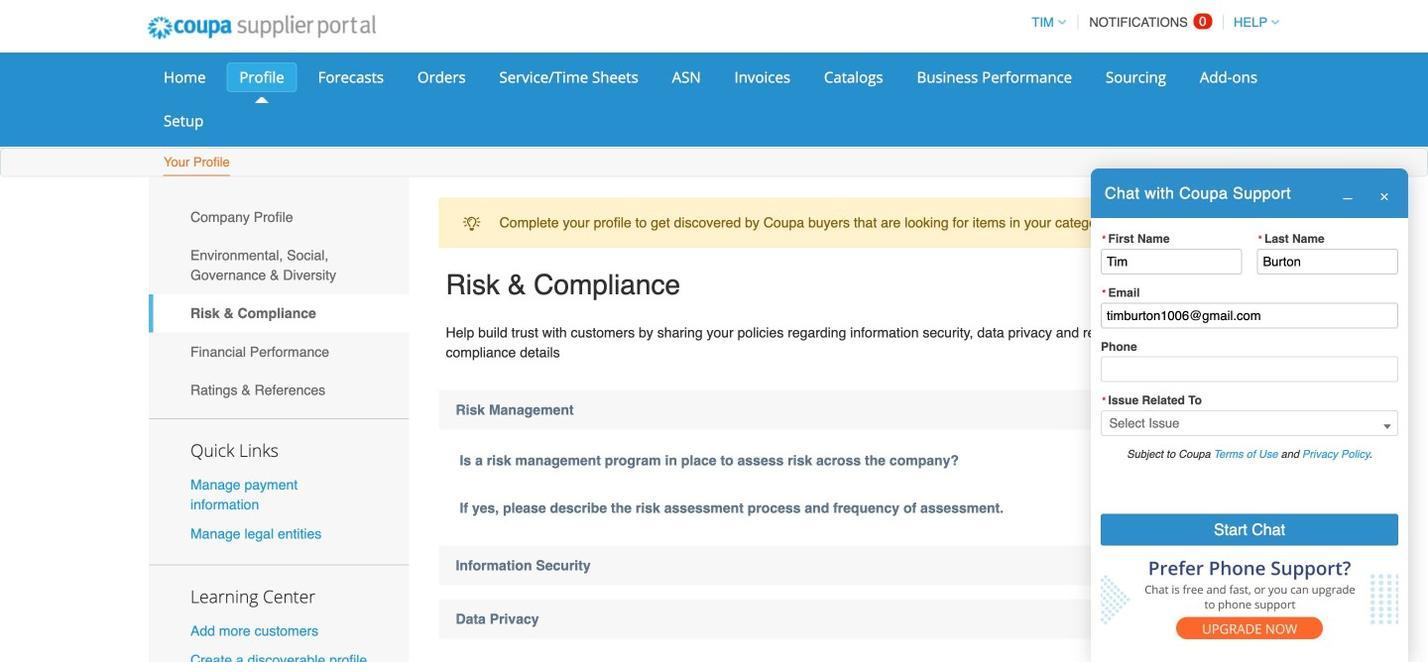Task type: describe. For each thing, give the bounding box(es) containing it.
1 horizontal spatial text default image
[[1380, 192, 1390, 202]]

coupa supplier portal image
[[134, 3, 390, 53]]

3 heading from the top
[[439, 600, 1280, 639]]

1 heading from the top
[[439, 390, 1280, 430]]



Task type: locate. For each thing, give the bounding box(es) containing it.
1 vertical spatial heading
[[439, 546, 1280, 586]]

text default image
[[1343, 190, 1353, 200], [1380, 192, 1390, 202]]

None field
[[1101, 411, 1399, 437]]

None telephone field
[[1101, 357, 1399, 383]]

0 horizontal spatial text default image
[[1343, 190, 1353, 200]]

navigation
[[1023, 3, 1280, 42]]

dialog
[[1091, 169, 1409, 663]]

0 vertical spatial heading
[[439, 390, 1280, 430]]

Select Issue text field
[[1101, 411, 1399, 437]]

None text field
[[1101, 249, 1243, 275]]

2 heading from the top
[[439, 546, 1280, 586]]

2 vertical spatial heading
[[439, 600, 1280, 639]]

None text field
[[1258, 249, 1399, 275], [1101, 303, 1399, 329], [1258, 249, 1399, 275], [1101, 303, 1399, 329]]

heading
[[439, 390, 1280, 430], [439, 546, 1280, 586], [439, 600, 1280, 639]]

alert
[[439, 198, 1280, 248]]

None button
[[1101, 514, 1399, 546]]



Task type: vqa. For each thing, say whether or not it's contained in the screenshot.
middle fw icon
no



